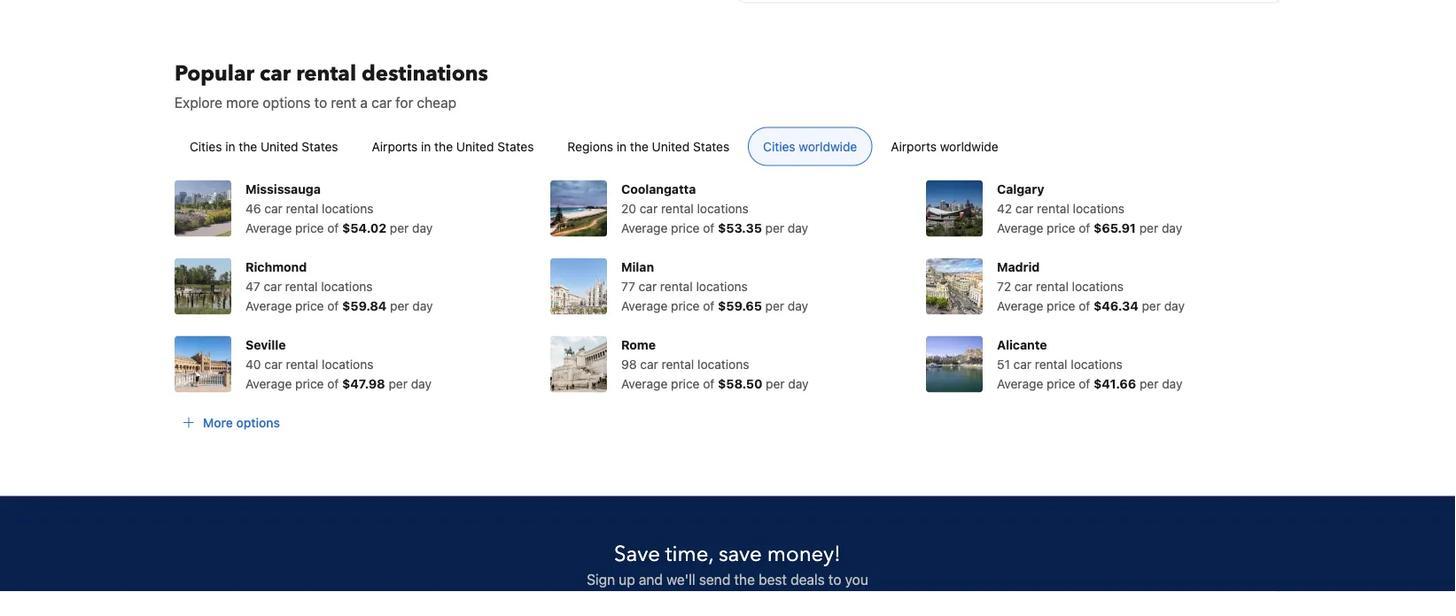 Task type: locate. For each thing, give the bounding box(es) containing it.
car down calgary
[[1016, 201, 1034, 216]]

the up coolangatta on the left top of page
[[630, 139, 649, 154]]

popular car rental destinations explore more options to rent a car for cheap
[[175, 59, 488, 111]]

rental
[[296, 59, 356, 88], [286, 201, 318, 216], [661, 201, 694, 216], [1037, 201, 1070, 216], [285, 279, 318, 294], [660, 279, 693, 294], [1036, 279, 1069, 294], [286, 357, 318, 372], [662, 357, 694, 372], [1035, 357, 1068, 372]]

of inside alicante 51 car rental locations average price of $41.66 per day
[[1079, 376, 1090, 391]]

car inside mississauga 46 car rental locations average price of $54.02 per day
[[264, 201, 283, 216]]

locations up $47.98
[[322, 357, 373, 372]]

2 cities from the left
[[763, 139, 795, 154]]

car right 98
[[640, 357, 658, 372]]

locations inside alicante 51 car rental locations average price of $41.66 per day
[[1071, 357, 1123, 372]]

0 horizontal spatial to
[[314, 94, 327, 111]]

locations inside milan 77 car rental locations average price of $59.65 per day
[[696, 279, 748, 294]]

day for alicante 51 car rental locations average price of $41.66 per day
[[1162, 376, 1183, 391]]

rental down mississauga
[[286, 201, 318, 216]]

average inside milan 77 car rental locations average price of $59.65 per day
[[621, 298, 668, 313]]

car for mississauga 46 car rental locations average price of $54.02 per day
[[264, 201, 283, 216]]

states down rent at the top left
[[302, 139, 338, 154]]

to left rent at the top left
[[314, 94, 327, 111]]

day inside madrid 72 car rental locations average price of $46.34 per day
[[1164, 298, 1185, 313]]

airports up cheap car rental in calgary image
[[891, 139, 937, 154]]

average down 72
[[997, 298, 1043, 313]]

calgary
[[997, 181, 1044, 196]]

car for rome 98 car rental locations average price of $58.50 per day
[[640, 357, 658, 372]]

states inside button
[[497, 139, 534, 154]]

regions
[[568, 139, 613, 154]]

rental down richmond
[[285, 279, 318, 294]]

airports in the united states
[[372, 139, 534, 154]]

1 cities from the left
[[190, 139, 222, 154]]

locations inside mississauga 46 car rental locations average price of $54.02 per day
[[322, 201, 374, 216]]

airports in the united states button
[[357, 127, 549, 166]]

average
[[245, 220, 292, 235], [621, 220, 668, 235], [997, 220, 1043, 235], [245, 298, 292, 313], [621, 298, 668, 313], [997, 298, 1043, 313], [245, 376, 292, 391], [621, 376, 668, 391], [997, 376, 1043, 391]]

47
[[245, 279, 260, 294]]

of left $41.66
[[1079, 376, 1090, 391]]

united up coolangatta on the left top of page
[[652, 139, 690, 154]]

price left $65.91
[[1047, 220, 1075, 235]]

in down cheap
[[421, 139, 431, 154]]

$58.50
[[718, 376, 763, 391]]

price left $59.65
[[671, 298, 700, 313]]

the inside save time, save money! sign up and we'll send the best deals to you
[[734, 571, 755, 588]]

car inside madrid 72 car rental locations average price of $46.34 per day
[[1015, 279, 1033, 294]]

per for $41.66
[[1140, 376, 1159, 391]]

locations up $53.35
[[697, 201, 749, 216]]

rental inside alicante 51 car rental locations average price of $41.66 per day
[[1035, 357, 1068, 372]]

$53.35
[[718, 220, 762, 235]]

price for $41.66
[[1047, 376, 1075, 391]]

in inside button
[[421, 139, 431, 154]]

car for seville 40 car rental locations average price of $47.98 per day
[[264, 357, 282, 372]]

1 vertical spatial options
[[236, 415, 280, 430]]

rental inside "coolangatta 20 car rental locations average price of $53.35 per day"
[[661, 201, 694, 216]]

day right $41.66
[[1162, 376, 1183, 391]]

rental inside richmond 47 car rental locations average price of $59.84 per day
[[285, 279, 318, 294]]

2 united from the left
[[456, 139, 494, 154]]

of left $46.34
[[1079, 298, 1090, 313]]

2 airports from the left
[[891, 139, 937, 154]]

per for $46.34
[[1142, 298, 1161, 313]]

0 horizontal spatial in
[[225, 139, 235, 154]]

1 horizontal spatial united
[[456, 139, 494, 154]]

day inside "coolangatta 20 car rental locations average price of $53.35 per day"
[[788, 220, 808, 235]]

locations up $65.91
[[1073, 201, 1125, 216]]

of inside rome 98 car rental locations average price of $58.50 per day
[[703, 376, 715, 391]]

milan
[[621, 259, 654, 274]]

per inside "coolangatta 20 car rental locations average price of $53.35 per day"
[[765, 220, 784, 235]]

of inside richmond 47 car rental locations average price of $59.84 per day
[[327, 298, 339, 313]]

3 in from the left
[[617, 139, 627, 154]]

0 vertical spatial to
[[314, 94, 327, 111]]

average down 98
[[621, 376, 668, 391]]

the
[[239, 139, 257, 154], [434, 139, 453, 154], [630, 139, 649, 154], [734, 571, 755, 588]]

per right $65.91
[[1139, 220, 1158, 235]]

average down 46
[[245, 220, 292, 235]]

car inside calgary 42 car rental locations average price of $65.91 per day
[[1016, 201, 1034, 216]]

rental right 77
[[660, 279, 693, 294]]

per right the $54.02
[[390, 220, 409, 235]]

car for madrid 72 car rental locations average price of $46.34 per day
[[1015, 279, 1033, 294]]

1 horizontal spatial to
[[829, 571, 841, 588]]

states for cities in the united states
[[302, 139, 338, 154]]

price down coolangatta on the left top of page
[[671, 220, 700, 235]]

options right the more
[[236, 415, 280, 430]]

car
[[260, 59, 291, 88], [371, 94, 392, 111], [264, 201, 283, 216], [640, 201, 658, 216], [1016, 201, 1034, 216], [264, 279, 282, 294], [639, 279, 657, 294], [1015, 279, 1033, 294], [264, 357, 282, 372], [640, 357, 658, 372], [1014, 357, 1032, 372]]

average inside mississauga 46 car rental locations average price of $54.02 per day
[[245, 220, 292, 235]]

rental for coolangatta 20 car rental locations average price of $53.35 per day
[[661, 201, 694, 216]]

day inside rome 98 car rental locations average price of $58.50 per day
[[788, 376, 809, 391]]

rental inside mississauga 46 car rental locations average price of $54.02 per day
[[286, 201, 318, 216]]

2 horizontal spatial united
[[652, 139, 690, 154]]

2 horizontal spatial states
[[693, 139, 730, 154]]

per inside alicante 51 car rental locations average price of $41.66 per day
[[1140, 376, 1159, 391]]

per right '$59.84'
[[390, 298, 409, 313]]

average inside alicante 51 car rental locations average price of $41.66 per day
[[997, 376, 1043, 391]]

per for $53.35
[[765, 220, 784, 235]]

day inside calgary 42 car rental locations average price of $65.91 per day
[[1162, 220, 1182, 235]]

per for $59.65
[[765, 298, 784, 313]]

per right the $58.50
[[766, 376, 785, 391]]

united up mississauga
[[261, 139, 298, 154]]

per for $54.02
[[390, 220, 409, 235]]

per inside madrid 72 car rental locations average price of $46.34 per day
[[1142, 298, 1161, 313]]

in right regions
[[617, 139, 627, 154]]

airports worldwide
[[891, 139, 998, 154]]

0 vertical spatial options
[[263, 94, 311, 111]]

cheap car rental in alicante image
[[926, 336, 983, 393]]

cheap car rental in coolangatta image
[[550, 180, 607, 237]]

united for regions
[[652, 139, 690, 154]]

airports for airports in the united states
[[372, 139, 418, 154]]

locations for $59.84
[[321, 279, 373, 294]]

and
[[639, 571, 663, 588]]

day right $65.91
[[1162, 220, 1182, 235]]

rental inside popular car rental destinations explore more options to rent a car for cheap
[[296, 59, 356, 88]]

rental down coolangatta on the left top of page
[[661, 201, 694, 216]]

more options button
[[175, 407, 287, 439]]

of inside milan 77 car rental locations average price of $59.65 per day
[[703, 298, 715, 313]]

worldwide
[[799, 139, 857, 154], [940, 139, 998, 154]]

cities inside button
[[190, 139, 222, 154]]

locations for $59.65
[[696, 279, 748, 294]]

day inside milan 77 car rental locations average price of $59.65 per day
[[788, 298, 808, 313]]

locations up the $58.50
[[698, 357, 749, 372]]

price inside rome 98 car rental locations average price of $58.50 per day
[[671, 376, 700, 391]]

in for cities
[[225, 139, 235, 154]]

price down richmond
[[295, 298, 324, 313]]

states for airports in the united states
[[497, 139, 534, 154]]

0 horizontal spatial worldwide
[[799, 139, 857, 154]]

in
[[225, 139, 235, 154], [421, 139, 431, 154], [617, 139, 627, 154]]

car inside milan 77 car rental locations average price of $59.65 per day
[[639, 279, 657, 294]]

car right the 40
[[264, 357, 282, 372]]

per inside the seville 40 car rental locations average price of $47.98 per day
[[389, 376, 408, 391]]

per inside milan 77 car rental locations average price of $59.65 per day
[[765, 298, 784, 313]]

seville
[[245, 337, 286, 352]]

day right $53.35
[[788, 220, 808, 235]]

1 horizontal spatial worldwide
[[940, 139, 998, 154]]

car right 77
[[639, 279, 657, 294]]

rental inside the seville 40 car rental locations average price of $47.98 per day
[[286, 357, 318, 372]]

more options
[[203, 415, 280, 430]]

rental inside calgary 42 car rental locations average price of $65.91 per day
[[1037, 201, 1070, 216]]

1 horizontal spatial states
[[497, 139, 534, 154]]

of inside madrid 72 car rental locations average price of $46.34 per day
[[1079, 298, 1090, 313]]

rental for seville 40 car rental locations average price of $47.98 per day
[[286, 357, 318, 372]]

price for $65.91
[[1047, 220, 1075, 235]]

car inside alicante 51 car rental locations average price of $41.66 per day
[[1014, 357, 1032, 372]]

of inside "coolangatta 20 car rental locations average price of $53.35 per day"
[[703, 220, 715, 235]]

1 states from the left
[[302, 139, 338, 154]]

best
[[759, 571, 787, 588]]

popular
[[175, 59, 254, 88]]

locations up $46.34
[[1072, 279, 1124, 294]]

to
[[314, 94, 327, 111], [829, 571, 841, 588]]

the down save
[[734, 571, 755, 588]]

save
[[719, 540, 762, 570]]

day right the $58.50
[[788, 376, 809, 391]]

cheap car rental in seville image
[[175, 336, 231, 393]]

46
[[245, 201, 261, 216]]

day right $47.98
[[411, 376, 432, 391]]

average down the 40
[[245, 376, 292, 391]]

price for $53.35
[[671, 220, 700, 235]]

you
[[845, 571, 868, 588]]

car right 20
[[640, 201, 658, 216]]

price inside the seville 40 car rental locations average price of $47.98 per day
[[295, 376, 324, 391]]

locations inside calgary 42 car rental locations average price of $65.91 per day
[[1073, 201, 1125, 216]]

to left you
[[829, 571, 841, 588]]

per right $46.34
[[1142, 298, 1161, 313]]

price inside calgary 42 car rental locations average price of $65.91 per day
[[1047, 220, 1075, 235]]

price for $59.65
[[671, 298, 700, 313]]

price inside "coolangatta 20 car rental locations average price of $53.35 per day"
[[671, 220, 700, 235]]

rental inside rome 98 car rental locations average price of $58.50 per day
[[662, 357, 694, 372]]

locations up the $54.02
[[322, 201, 374, 216]]

price inside alicante 51 car rental locations average price of $41.66 per day
[[1047, 376, 1075, 391]]

locations up $59.65
[[696, 279, 748, 294]]

of inside mississauga 46 car rental locations average price of $54.02 per day
[[327, 220, 339, 235]]

day inside mississauga 46 car rental locations average price of $54.02 per day
[[412, 220, 433, 235]]

per inside richmond 47 car rental locations average price of $59.84 per day
[[390, 298, 409, 313]]

0 horizontal spatial states
[[302, 139, 338, 154]]

cities in the united states button
[[175, 127, 353, 166]]

day right $46.34
[[1164, 298, 1185, 313]]

of for $41.66
[[1079, 376, 1090, 391]]

united down cheap
[[456, 139, 494, 154]]

average for 47
[[245, 298, 292, 313]]

options
[[263, 94, 311, 111], [236, 415, 280, 430]]

per inside mississauga 46 car rental locations average price of $54.02 per day
[[390, 220, 409, 235]]

car inside the seville 40 car rental locations average price of $47.98 per day
[[264, 357, 282, 372]]

rental for mississauga 46 car rental locations average price of $54.02 per day
[[286, 201, 318, 216]]

price down mississauga
[[295, 220, 324, 235]]

1 worldwide from the left
[[799, 139, 857, 154]]

per inside calgary 42 car rental locations average price of $65.91 per day
[[1139, 220, 1158, 235]]

rental right the 40
[[286, 357, 318, 372]]

77
[[621, 279, 635, 294]]

price left $41.66
[[1047, 376, 1075, 391]]

locations
[[322, 201, 374, 216], [697, 201, 749, 216], [1073, 201, 1125, 216], [321, 279, 373, 294], [696, 279, 748, 294], [1072, 279, 1124, 294], [322, 357, 373, 372], [698, 357, 749, 372], [1071, 357, 1123, 372]]

madrid 72 car rental locations average price of $46.34 per day
[[997, 259, 1185, 313]]

average inside calgary 42 car rental locations average price of $65.91 per day
[[997, 220, 1043, 235]]

day inside alicante 51 car rental locations average price of $41.66 per day
[[1162, 376, 1183, 391]]

rental up rent at the top left
[[296, 59, 356, 88]]

per right $59.65
[[765, 298, 784, 313]]

locations for $65.91
[[1073, 201, 1125, 216]]

day for mississauga 46 car rental locations average price of $54.02 per day
[[412, 220, 433, 235]]

98
[[621, 357, 637, 372]]

42
[[997, 201, 1012, 216]]

locations inside richmond 47 car rental locations average price of $59.84 per day
[[321, 279, 373, 294]]

price
[[295, 220, 324, 235], [671, 220, 700, 235], [1047, 220, 1075, 235], [295, 298, 324, 313], [671, 298, 700, 313], [1047, 298, 1075, 313], [295, 376, 324, 391], [671, 376, 700, 391], [1047, 376, 1075, 391]]

of left $47.98
[[327, 376, 339, 391]]

day for calgary 42 car rental locations average price of $65.91 per day
[[1162, 220, 1182, 235]]

worldwide for cities worldwide
[[799, 139, 857, 154]]

tab list
[[160, 127, 1295, 167]]

car inside richmond 47 car rental locations average price of $59.84 per day
[[264, 279, 282, 294]]

options right more
[[263, 94, 311, 111]]

per right $47.98
[[389, 376, 408, 391]]

day inside the seville 40 car rental locations average price of $47.98 per day
[[411, 376, 432, 391]]

1 horizontal spatial airports
[[891, 139, 937, 154]]

1 in from the left
[[225, 139, 235, 154]]

of
[[327, 220, 339, 235], [703, 220, 715, 235], [1079, 220, 1090, 235], [327, 298, 339, 313], [703, 298, 715, 313], [1079, 298, 1090, 313], [327, 376, 339, 391], [703, 376, 715, 391], [1079, 376, 1090, 391]]

locations inside the seville 40 car rental locations average price of $47.98 per day
[[322, 357, 373, 372]]

car right popular
[[260, 59, 291, 88]]

1 horizontal spatial cities
[[763, 139, 795, 154]]

2 horizontal spatial in
[[617, 139, 627, 154]]

car inside rome 98 car rental locations average price of $58.50 per day
[[640, 357, 658, 372]]

$65.91
[[1094, 220, 1136, 235]]

1 united from the left
[[261, 139, 298, 154]]

day right the $54.02
[[412, 220, 433, 235]]

of for $58.50
[[703, 376, 715, 391]]

locations up '$59.84'
[[321, 279, 373, 294]]

rental for richmond 47 car rental locations average price of $59.84 per day
[[285, 279, 318, 294]]

rome
[[621, 337, 656, 352]]

mississauga 46 car rental locations average price of $54.02 per day
[[245, 181, 433, 235]]

alicante 51 car rental locations average price of $41.66 per day
[[997, 337, 1183, 391]]

0 horizontal spatial airports
[[372, 139, 418, 154]]

average down 42
[[997, 220, 1043, 235]]

car right 51
[[1014, 357, 1032, 372]]

options inside popular car rental destinations explore more options to rent a car for cheap
[[263, 94, 311, 111]]

average inside richmond 47 car rental locations average price of $59.84 per day
[[245, 298, 292, 313]]

of left '$59.84'
[[327, 298, 339, 313]]

per for $58.50
[[766, 376, 785, 391]]

cities for cities in the united states
[[190, 139, 222, 154]]

of left the $54.02
[[327, 220, 339, 235]]

car for calgary 42 car rental locations average price of $65.91 per day
[[1016, 201, 1034, 216]]

locations inside madrid 72 car rental locations average price of $46.34 per day
[[1072, 279, 1124, 294]]

1 vertical spatial to
[[829, 571, 841, 588]]

average inside the seville 40 car rental locations average price of $47.98 per day
[[245, 376, 292, 391]]

regions in the united states button
[[552, 127, 745, 166]]

cheap car rental in milan image
[[550, 258, 607, 315]]

average inside "coolangatta 20 car rental locations average price of $53.35 per day"
[[621, 220, 668, 235]]

car right 46
[[264, 201, 283, 216]]

for
[[396, 94, 413, 111]]

per right $53.35
[[765, 220, 784, 235]]

per
[[390, 220, 409, 235], [765, 220, 784, 235], [1139, 220, 1158, 235], [390, 298, 409, 313], [765, 298, 784, 313], [1142, 298, 1161, 313], [389, 376, 408, 391], [766, 376, 785, 391], [1140, 376, 1159, 391]]

states left regions
[[497, 139, 534, 154]]

united inside button
[[456, 139, 494, 154]]

locations up $41.66
[[1071, 357, 1123, 372]]

seville 40 car rental locations average price of $47.98 per day
[[245, 337, 432, 391]]

average down 77
[[621, 298, 668, 313]]

worldwide for airports worldwide
[[940, 139, 998, 154]]

0 horizontal spatial united
[[261, 139, 298, 154]]

2 worldwide from the left
[[940, 139, 998, 154]]

car for coolangatta 20 car rental locations average price of $53.35 per day
[[640, 201, 658, 216]]

price inside madrid 72 car rental locations average price of $46.34 per day
[[1047, 298, 1075, 313]]

day right $59.65
[[788, 298, 808, 313]]

average inside madrid 72 car rental locations average price of $46.34 per day
[[997, 298, 1043, 313]]

cities
[[190, 139, 222, 154], [763, 139, 795, 154]]

cheap car rental in richmond image
[[175, 258, 231, 315]]

in down more
[[225, 139, 235, 154]]

airports down for
[[372, 139, 418, 154]]

rental inside madrid 72 car rental locations average price of $46.34 per day
[[1036, 279, 1069, 294]]

the down more
[[239, 139, 257, 154]]

1 airports from the left
[[372, 139, 418, 154]]

rental right 98
[[662, 357, 694, 372]]

rental down calgary
[[1037, 201, 1070, 216]]

of for $59.65
[[703, 298, 715, 313]]

more
[[226, 94, 259, 111]]

of inside the seville 40 car rental locations average price of $47.98 per day
[[327, 376, 339, 391]]

3 united from the left
[[652, 139, 690, 154]]

rental inside milan 77 car rental locations average price of $59.65 per day
[[660, 279, 693, 294]]

madrid
[[997, 259, 1040, 274]]

price left $46.34
[[1047, 298, 1075, 313]]

united for cities
[[261, 139, 298, 154]]

price left $47.98
[[295, 376, 324, 391]]

1 horizontal spatial in
[[421, 139, 431, 154]]

0 horizontal spatial cities
[[190, 139, 222, 154]]

of left $53.35
[[703, 220, 715, 235]]

2 states from the left
[[497, 139, 534, 154]]

airports
[[372, 139, 418, 154], [891, 139, 937, 154]]

price left the $58.50
[[671, 376, 700, 391]]

richmond 47 car rental locations average price of $59.84 per day
[[245, 259, 433, 313]]

of left $65.91
[[1079, 220, 1090, 235]]

average inside rome 98 car rental locations average price of $58.50 per day
[[621, 376, 668, 391]]

rental down the alicante
[[1035, 357, 1068, 372]]

rental down the madrid
[[1036, 279, 1069, 294]]

states
[[302, 139, 338, 154], [497, 139, 534, 154], [693, 139, 730, 154]]

united
[[261, 139, 298, 154], [456, 139, 494, 154], [652, 139, 690, 154]]

day inside richmond 47 car rental locations average price of $59.84 per day
[[412, 298, 433, 313]]

car right 47
[[264, 279, 282, 294]]

of left the $58.50
[[703, 376, 715, 391]]

average down 51
[[997, 376, 1043, 391]]

average for 20
[[621, 220, 668, 235]]

average down 47
[[245, 298, 292, 313]]

price inside richmond 47 car rental locations average price of $59.84 per day
[[295, 298, 324, 313]]

price inside mississauga 46 car rental locations average price of $54.02 per day
[[295, 220, 324, 235]]

states up "coolangatta 20 car rental locations average price of $53.35 per day"
[[693, 139, 730, 154]]

car right 72
[[1015, 279, 1033, 294]]

per right $41.66
[[1140, 376, 1159, 391]]

rental for rome 98 car rental locations average price of $58.50 per day
[[662, 357, 694, 372]]

the inside button
[[434, 139, 453, 154]]

2 in from the left
[[421, 139, 431, 154]]

day
[[412, 220, 433, 235], [788, 220, 808, 235], [1162, 220, 1182, 235], [412, 298, 433, 313], [788, 298, 808, 313], [1164, 298, 1185, 313], [411, 376, 432, 391], [788, 376, 809, 391], [1162, 376, 1183, 391]]

rental for calgary 42 car rental locations average price of $65.91 per day
[[1037, 201, 1070, 216]]

3 states from the left
[[693, 139, 730, 154]]

of for $46.34
[[1079, 298, 1090, 313]]

locations inside rome 98 car rental locations average price of $58.50 per day
[[698, 357, 749, 372]]

cities inside 'button'
[[763, 139, 795, 154]]

price inside milan 77 car rental locations average price of $59.65 per day
[[671, 298, 700, 313]]

worldwide inside button
[[940, 139, 998, 154]]

average down 20
[[621, 220, 668, 235]]

of left $59.65
[[703, 298, 715, 313]]

of inside calgary 42 car rental locations average price of $65.91 per day
[[1079, 220, 1090, 235]]

locations inside "coolangatta 20 car rental locations average price of $53.35 per day"
[[697, 201, 749, 216]]

worldwide inside 'button'
[[799, 139, 857, 154]]

car inside "coolangatta 20 car rental locations average price of $53.35 per day"
[[640, 201, 658, 216]]

day right '$59.84'
[[412, 298, 433, 313]]

the down cheap
[[434, 139, 453, 154]]

a
[[360, 94, 368, 111]]

per inside rome 98 car rental locations average price of $58.50 per day
[[766, 376, 785, 391]]



Task type: describe. For each thing, give the bounding box(es) containing it.
of for $47.98
[[327, 376, 339, 391]]

time,
[[665, 540, 713, 570]]

explore
[[175, 94, 222, 111]]

regions in the united states
[[568, 139, 730, 154]]

money!
[[767, 540, 841, 570]]

options inside more options button
[[236, 415, 280, 430]]

cities in the united states
[[190, 139, 338, 154]]

average for 72
[[997, 298, 1043, 313]]

save time, save money! sign up and we'll send the best deals to you
[[587, 540, 868, 588]]

rome 98 car rental locations average price of $58.50 per day
[[621, 337, 809, 391]]

destinations
[[362, 59, 488, 88]]

average for 51
[[997, 376, 1043, 391]]

richmond
[[245, 259, 307, 274]]

save
[[614, 540, 660, 570]]

cheap car rental in madrid image
[[926, 258, 983, 315]]

cities worldwide button
[[748, 127, 872, 166]]

up
[[619, 571, 635, 588]]

51
[[997, 357, 1010, 372]]

price for $46.34
[[1047, 298, 1075, 313]]

price for $47.98
[[295, 376, 324, 391]]

per for $65.91
[[1139, 220, 1158, 235]]

mississauga
[[245, 181, 321, 196]]

of for $54.02
[[327, 220, 339, 235]]

$59.65
[[718, 298, 762, 313]]

in for airports
[[421, 139, 431, 154]]

alicante
[[997, 337, 1047, 352]]

$46.34
[[1094, 298, 1139, 313]]

airports worldwide button
[[876, 127, 1014, 166]]

day for rome 98 car rental locations average price of $58.50 per day
[[788, 376, 809, 391]]

72
[[997, 279, 1011, 294]]

average for 77
[[621, 298, 668, 313]]

deals
[[791, 571, 825, 588]]

to inside popular car rental destinations explore more options to rent a car for cheap
[[314, 94, 327, 111]]

locations for $53.35
[[697, 201, 749, 216]]

cheap car rental in calgary image
[[926, 180, 983, 237]]

average for 42
[[997, 220, 1043, 235]]

the for airports
[[434, 139, 453, 154]]

price for $54.02
[[295, 220, 324, 235]]

$41.66
[[1094, 376, 1136, 391]]

of for $59.84
[[327, 298, 339, 313]]

to inside save time, save money! sign up and we'll send the best deals to you
[[829, 571, 841, 588]]

airports for airports worldwide
[[891, 139, 937, 154]]

milan 77 car rental locations average price of $59.65 per day
[[621, 259, 808, 313]]

$59.84
[[342, 298, 387, 313]]

average for 46
[[245, 220, 292, 235]]

tab list containing cities in the united states
[[160, 127, 1295, 167]]

united for airports
[[456, 139, 494, 154]]

price for $59.84
[[295, 298, 324, 313]]

day for milan 77 car rental locations average price of $59.65 per day
[[788, 298, 808, 313]]

price for $58.50
[[671, 376, 700, 391]]

day for seville 40 car rental locations average price of $47.98 per day
[[411, 376, 432, 391]]

cities worldwide
[[763, 139, 857, 154]]

locations for $54.02
[[322, 201, 374, 216]]

cheap car rental in rome image
[[550, 336, 607, 393]]

send
[[699, 571, 731, 588]]

day for madrid 72 car rental locations average price of $46.34 per day
[[1164, 298, 1185, 313]]

average for 40
[[245, 376, 292, 391]]

car for alicante 51 car rental locations average price of $41.66 per day
[[1014, 357, 1032, 372]]

car right a
[[371, 94, 392, 111]]

average for 98
[[621, 376, 668, 391]]

we'll
[[667, 571, 695, 588]]

per for $59.84
[[390, 298, 409, 313]]

of for $53.35
[[703, 220, 715, 235]]

states for regions in the united states
[[693, 139, 730, 154]]

rental for alicante 51 car rental locations average price of $41.66 per day
[[1035, 357, 1068, 372]]

locations for $47.98
[[322, 357, 373, 372]]

rent
[[331, 94, 356, 111]]

car for richmond 47 car rental locations average price of $59.84 per day
[[264, 279, 282, 294]]

locations for $41.66
[[1071, 357, 1123, 372]]

per for $47.98
[[389, 376, 408, 391]]

the for regions
[[630, 139, 649, 154]]

cities for cities worldwide
[[763, 139, 795, 154]]

$54.02
[[342, 220, 387, 235]]

40
[[245, 357, 261, 372]]

calgary 42 car rental locations average price of $65.91 per day
[[997, 181, 1182, 235]]

20
[[621, 201, 636, 216]]

$47.98
[[342, 376, 385, 391]]

of for $65.91
[[1079, 220, 1090, 235]]

locations for $58.50
[[698, 357, 749, 372]]

rental for milan 77 car rental locations average price of $59.65 per day
[[660, 279, 693, 294]]

day for richmond 47 car rental locations average price of $59.84 per day
[[412, 298, 433, 313]]

sign
[[587, 571, 615, 588]]

the for cities
[[239, 139, 257, 154]]

more
[[203, 415, 233, 430]]

locations for $46.34
[[1072, 279, 1124, 294]]

rental for madrid 72 car rental locations average price of $46.34 per day
[[1036, 279, 1069, 294]]

coolangatta
[[621, 181, 696, 196]]

cheap car rental in mississauga image
[[175, 180, 231, 237]]

coolangatta 20 car rental locations average price of $53.35 per day
[[621, 181, 808, 235]]

day for coolangatta 20 car rental locations average price of $53.35 per day
[[788, 220, 808, 235]]

car for milan 77 car rental locations average price of $59.65 per day
[[639, 279, 657, 294]]

cheap
[[417, 94, 456, 111]]

in for regions
[[617, 139, 627, 154]]



Task type: vqa. For each thing, say whether or not it's contained in the screenshot.


